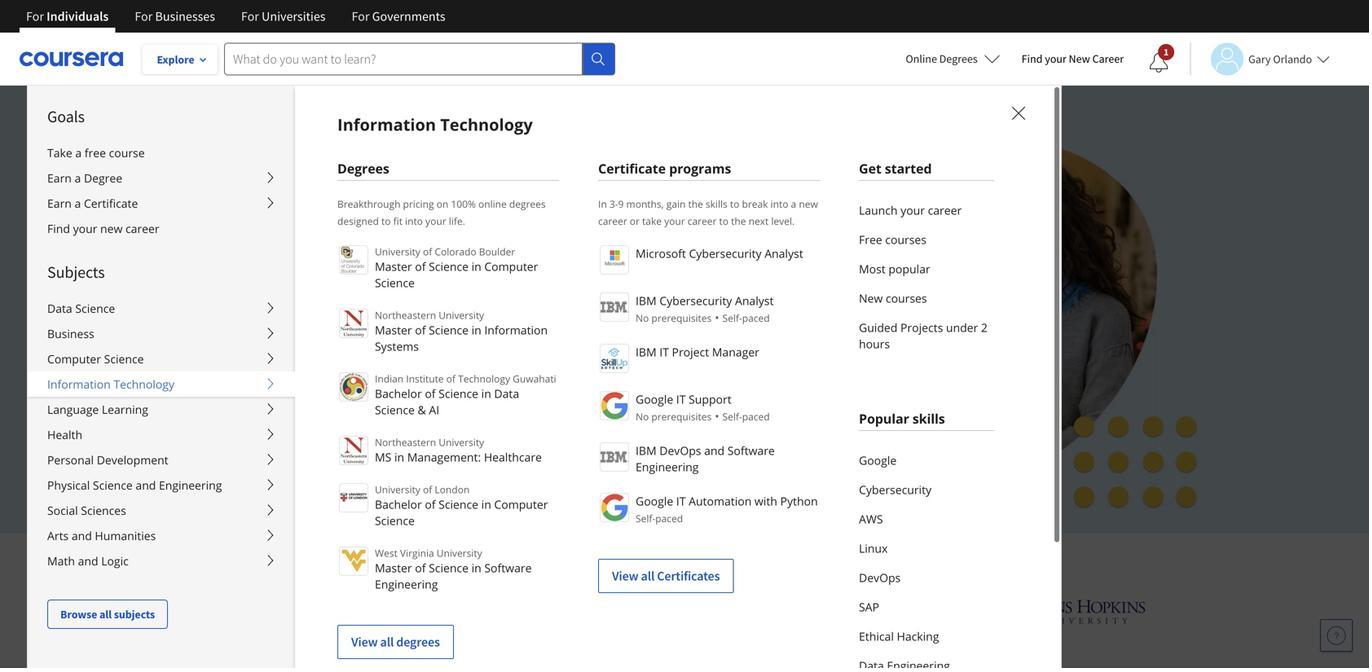Task type: locate. For each thing, give the bounding box(es) containing it.
/year with 14-day money-back guarantee button
[[212, 440, 487, 457]]

3 ibm from the top
[[636, 443, 657, 458]]

and up subscription
[[288, 257, 320, 282]]

2 horizontal spatial information
[[484, 322, 548, 338]]

linux
[[859, 541, 888, 556]]

learn
[[358, 547, 410, 573]]

skills up google link
[[913, 410, 945, 428]]

0 vertical spatial engineering
[[636, 459, 699, 475]]

a left the degree on the top
[[75, 170, 81, 186]]

earn for earn a degree
[[47, 170, 72, 186]]

14-
[[315, 441, 332, 457]]

start 7-day free trial
[[238, 403, 356, 419]]

list containing google
[[859, 446, 994, 668]]

it inside google it automation with python self-paced
[[676, 494, 686, 509]]

2 no from the top
[[636, 410, 649, 423]]

free inside list
[[859, 232, 882, 247]]

2 horizontal spatial all
[[641, 568, 655, 584]]

view inside list
[[351, 634, 378, 650]]

it left automation
[[676, 494, 686, 509]]

1 button
[[1136, 43, 1182, 82]]

paced up the learn from 275+ leading universities and companies with coursera plus
[[656, 512, 683, 525]]

it inside "link"
[[660, 344, 669, 360]]

2 vertical spatial master
[[375, 560, 412, 576]]

•
[[715, 310, 719, 325], [715, 408, 719, 424]]

1 vertical spatial certificate
[[84, 196, 138, 211]]

2 • from the top
[[715, 408, 719, 424]]

1 vertical spatial ibm
[[636, 344, 657, 360]]

0 vertical spatial on
[[437, 197, 449, 211]]

and down google it support no prerequisites • self-paced
[[704, 443, 725, 458]]

new
[[1069, 51, 1090, 66], [859, 291, 883, 306]]

3 master from the top
[[375, 560, 412, 576]]

• inside ibm cybersecurity analyst no prerequisites • self-paced
[[715, 310, 719, 325]]

browse all subjects button
[[47, 600, 168, 629]]

earn down take
[[47, 170, 72, 186]]

prerequisites down support
[[652, 410, 712, 423]]

leading
[[515, 547, 581, 573]]

analyst
[[765, 246, 803, 261], [735, 293, 774, 309]]

0 horizontal spatial information
[[47, 377, 111, 392]]

help center image
[[1327, 626, 1347, 646]]

2 courses from the top
[[886, 291, 927, 306]]

ibm for ibm it project manager
[[636, 344, 657, 360]]

1 vertical spatial degrees
[[396, 634, 440, 650]]

for businesses
[[135, 8, 215, 24]]

courses down "popular"
[[886, 291, 927, 306]]

into for degrees
[[405, 214, 423, 228]]

career up free courses link
[[928, 203, 962, 218]]

1 horizontal spatial degrees
[[940, 51, 978, 66]]

for for governments
[[352, 8, 370, 24]]

1 vertical spatial paced
[[742, 410, 770, 423]]

1 horizontal spatial engineering
[[375, 577, 438, 592]]

certificate up 9
[[598, 160, 666, 177]]

guided
[[859, 320, 898, 335]]

computer science button
[[28, 346, 295, 372]]

trial
[[331, 403, 356, 419]]

0 horizontal spatial with
[[286, 441, 312, 457]]

1 earn from the top
[[47, 170, 72, 186]]

1 horizontal spatial data
[[494, 386, 519, 401]]

1 list from the top
[[859, 196, 994, 359]]

2 earn from the top
[[47, 196, 72, 211]]

google left support
[[636, 392, 673, 407]]

0 horizontal spatial find
[[47, 221, 70, 236]]

1 horizontal spatial software
[[728, 443, 775, 458]]

information up coursera plus image
[[337, 113, 436, 136]]

free up most
[[859, 232, 882, 247]]

1 prerequisites from the top
[[652, 311, 712, 325]]

master inside west virginia university master of science in software engineering
[[375, 560, 412, 576]]

skills inside in 3-9 months, gain the skills to break into a new career or take your career to the next level.
[[706, 197, 728, 211]]

all for certificate programs
[[641, 568, 655, 584]]

degrees down duke university image at the left of the page
[[396, 634, 440, 650]]

health
[[47, 427, 82, 443]]

in right ms
[[394, 450, 404, 465]]

1 horizontal spatial information
[[337, 113, 436, 136]]

into for certificate programs
[[771, 197, 789, 211]]

1 horizontal spatial into
[[771, 197, 789, 211]]

skills left break
[[706, 197, 728, 211]]

2 for from the left
[[135, 8, 153, 24]]

it
[[660, 344, 669, 360], [676, 392, 686, 407], [676, 494, 686, 509]]

science up institute
[[429, 322, 469, 338]]

free courses
[[859, 232, 927, 247]]

analyst for ibm cybersecurity analyst no prerequisites • self-paced
[[735, 293, 774, 309]]

1 bachelor from the top
[[375, 386, 422, 401]]

0 horizontal spatial free
[[303, 403, 328, 419]]

1 for from the left
[[26, 8, 44, 24]]

to inside breakthrough pricing on 100% online degrees designed to fit into your life.
[[381, 214, 391, 228]]

• down support
[[715, 408, 719, 424]]

1 vertical spatial into
[[405, 214, 423, 228]]

cancel
[[281, 365, 317, 381]]

a inside in 3-9 months, gain the skills to break into a new career or take your career to the next level.
[[791, 197, 797, 211]]

to left fit
[[381, 214, 391, 228]]

0 vertical spatial view
[[612, 568, 639, 584]]

2 vertical spatial engineering
[[375, 577, 438, 592]]

popular
[[859, 410, 909, 428]]

2 vertical spatial all
[[380, 634, 394, 650]]

technology inside indian institute of technology guwahati bachelor of science in data science & ai
[[458, 372, 510, 386]]

on inside unlimited access to 7,000+ world-class courses, hands-on projects, and job-ready certificate programs—all included in your subscription
[[669, 229, 691, 253]]

self- inside ibm cybersecurity analyst no prerequisites • self-paced
[[723, 311, 742, 325]]

a for certificate
[[75, 196, 81, 211]]

view down west virginia university logo
[[351, 634, 378, 650]]

of inside northeastern university master of science in information systems
[[415, 322, 426, 338]]

1 northeastern university  logo image from the top
[[339, 309, 368, 338]]

2 vertical spatial with
[[840, 547, 879, 573]]

it for project
[[660, 344, 669, 360]]

cybersecurity inside "link"
[[859, 482, 932, 498]]

coursera
[[884, 547, 968, 573]]

on down gain
[[669, 229, 691, 253]]

1 no from the top
[[636, 311, 649, 325]]

paced
[[742, 311, 770, 325], [742, 410, 770, 423], [656, 512, 683, 525]]

1 vertical spatial data
[[494, 386, 519, 401]]

ethical hacking
[[859, 629, 939, 644]]

engineering up social sciences popup button
[[159, 478, 222, 493]]

your down gain
[[664, 214, 685, 228]]

explore
[[157, 52, 194, 67]]

job-
[[325, 257, 357, 282]]

1 vertical spatial day
[[332, 441, 352, 457]]

2 vertical spatial self-
[[636, 512, 656, 525]]

subjects
[[47, 262, 105, 282]]

master inside northeastern university master of science in information systems
[[375, 322, 412, 338]]

• for analyst
[[715, 310, 719, 325]]

degrees up breakthrough on the left top of page
[[337, 160, 389, 177]]

0 horizontal spatial degrees
[[337, 160, 389, 177]]

google down popular
[[859, 453, 897, 468]]

all inside list
[[641, 568, 655, 584]]

self- down support
[[723, 410, 742, 423]]

0 vertical spatial day
[[280, 403, 301, 419]]

with left python on the right of page
[[755, 494, 778, 509]]

the right gain
[[688, 197, 703, 211]]

google up 'universities'
[[636, 494, 673, 509]]

in inside northeastern university master of science in information systems
[[472, 322, 481, 338]]

1 master from the top
[[375, 259, 412, 274]]

0 vertical spatial software
[[728, 443, 775, 458]]

healthcare
[[484, 450, 542, 465]]

1 horizontal spatial the
[[731, 214, 746, 228]]

1 northeastern from the top
[[375, 309, 436, 322]]

1 horizontal spatial find
[[1022, 51, 1043, 66]]

projects,
[[212, 257, 283, 282]]

2 vertical spatial paced
[[656, 512, 683, 525]]

of down virginia
[[415, 560, 426, 576]]

guided projects under 2 hours
[[859, 320, 988, 352]]

1 vertical spatial analyst
[[735, 293, 774, 309]]

0 vertical spatial new
[[1069, 51, 1090, 66]]

degrees inside breakthrough pricing on 100% online degrees designed to fit into your life.
[[509, 197, 546, 211]]

0 vertical spatial computer
[[484, 259, 538, 274]]

cybersecurity down microsoft cybersecurity analyst link
[[660, 293, 732, 309]]

1 vertical spatial •
[[715, 408, 719, 424]]

day down $59 /month, cancel anytime
[[280, 403, 301, 419]]

in inside northeastern university ms in management: healthcare
[[394, 450, 404, 465]]

earn
[[47, 170, 72, 186], [47, 196, 72, 211]]

no down included
[[636, 311, 649, 325]]

find up close icon
[[1022, 51, 1043, 66]]

northeastern up ms
[[375, 436, 436, 449]]

gary
[[1249, 52, 1271, 66]]

prerequisites up project in the bottom of the page
[[652, 311, 712, 325]]

johns hopkins university image
[[991, 597, 1146, 627]]

0 vertical spatial paced
[[742, 311, 770, 325]]

0 horizontal spatial engineering
[[159, 478, 222, 493]]

1 partnername logo image from the top
[[600, 245, 629, 275]]

1 vertical spatial list
[[859, 446, 994, 668]]

your inside explore menu element
[[73, 221, 97, 236]]

to
[[730, 197, 740, 211], [381, 214, 391, 228], [719, 214, 729, 228], [357, 229, 374, 253]]

list for skills
[[859, 446, 994, 668]]

0 horizontal spatial information technology
[[47, 377, 174, 392]]

master down 7,000+ at the top left of page
[[375, 259, 412, 274]]

0 vertical spatial analyst
[[765, 246, 803, 261]]

no up ibm devops and software engineering
[[636, 410, 649, 423]]

devops down linux
[[859, 570, 901, 586]]

9
[[618, 197, 624, 211]]

a down earn a degree
[[75, 196, 81, 211]]

ibm inside ibm devops and software engineering
[[636, 443, 657, 458]]

no inside google it support no prerequisites • self-paced
[[636, 410, 649, 423]]

a for degree
[[75, 170, 81, 186]]

learn from 275+ leading universities and companies with coursera plus
[[358, 547, 1011, 573]]

earn inside dropdown button
[[47, 170, 72, 186]]

university inside university of london bachelor of science in computer science
[[375, 483, 420, 496]]

information technology menu item
[[294, 0, 1369, 668]]

• inside google it support no prerequisites • self-paced
[[715, 408, 719, 424]]

2 list from the top
[[859, 446, 994, 668]]

certificate programs
[[598, 160, 731, 177]]

all for degrees
[[380, 634, 394, 650]]

bachelor right university of london logo at the left of page
[[375, 497, 422, 512]]

your inside breakthrough pricing on 100% online degrees designed to fit into your life.
[[426, 214, 446, 228]]

it left support
[[676, 392, 686, 407]]

into inside in 3-9 months, gain the skills to break into a new career or take your career to the next level.
[[771, 197, 789, 211]]

courses
[[885, 232, 927, 247], [886, 291, 927, 306]]

partnername logo image
[[600, 245, 629, 275], [600, 293, 629, 322], [600, 344, 629, 373], [600, 391, 629, 421], [600, 443, 629, 472], [600, 493, 629, 522]]

ibm for ibm cybersecurity analyst no prerequisites • self-paced
[[636, 293, 657, 309]]

list
[[859, 196, 994, 359], [859, 446, 994, 668]]

google inside google it support no prerequisites • self-paced
[[636, 392, 673, 407]]

all inside button
[[99, 607, 112, 622]]

banner navigation
[[13, 0, 459, 33]]

0 horizontal spatial all
[[99, 607, 112, 622]]

1 horizontal spatial all
[[380, 634, 394, 650]]

1 horizontal spatial on
[[669, 229, 691, 253]]

1 vertical spatial engineering
[[159, 478, 222, 493]]

0 vertical spatial information
[[337, 113, 436, 136]]

it for automation
[[676, 494, 686, 509]]

prerequisites inside ibm cybersecurity analyst no prerequisites • self-paced
[[652, 311, 712, 325]]

university up management:
[[439, 436, 484, 449]]

close image
[[1008, 103, 1029, 124]]

1 ibm from the top
[[636, 293, 657, 309]]

engineering
[[636, 459, 699, 475], [159, 478, 222, 493], [375, 577, 438, 592]]

project
[[672, 344, 709, 360]]

1 vertical spatial all
[[99, 607, 112, 622]]

earn a degree button
[[28, 165, 295, 191]]

no inside ibm cybersecurity analyst no prerequisites • self-paced
[[636, 311, 649, 325]]

science up west
[[375, 513, 415, 529]]

technology inside dropdown button
[[114, 377, 174, 392]]

with inside google it automation with python self-paced
[[755, 494, 778, 509]]

university of michigan image
[[672, 589, 715, 634]]

university of colorado boulder logo image
[[339, 245, 368, 275]]

into up level.
[[771, 197, 789, 211]]

for left businesses
[[135, 8, 153, 24]]

plus
[[973, 547, 1011, 573]]

start
[[238, 403, 266, 419]]

find inside explore menu element
[[47, 221, 70, 236]]

0 vertical spatial all
[[641, 568, 655, 584]]

in right the from
[[472, 560, 481, 576]]

in down boulder
[[472, 259, 481, 274]]

engineering down virginia
[[375, 577, 438, 592]]

list for started
[[859, 196, 994, 359]]

0 vertical spatial master
[[375, 259, 412, 274]]

new left career
[[1069, 51, 1090, 66]]

devops inside list
[[859, 570, 901, 586]]

governments
[[372, 8, 446, 24]]

physical science and engineering
[[47, 478, 222, 493]]

2 ibm from the top
[[636, 344, 657, 360]]

your up free courses link
[[901, 203, 925, 218]]

a left free
[[75, 145, 82, 161]]

microsoft cybersecurity analyst link
[[598, 244, 820, 275]]

in
[[695, 257, 711, 282], [472, 259, 481, 274], [472, 322, 481, 338], [481, 386, 491, 401], [394, 450, 404, 465], [481, 497, 491, 512], [472, 560, 481, 576]]

5 partnername logo image from the top
[[600, 443, 629, 472]]

0 horizontal spatial day
[[280, 403, 301, 419]]

information up language
[[47, 377, 111, 392]]

1 horizontal spatial information technology
[[337, 113, 533, 136]]

it for support
[[676, 392, 686, 407]]

/month,
[[231, 365, 278, 381]]

0 vertical spatial information technology
[[337, 113, 533, 136]]

1 vertical spatial information
[[484, 322, 548, 338]]

1 vertical spatial view
[[351, 634, 378, 650]]

engineering inside ibm devops and software engineering
[[636, 459, 699, 475]]

of up systems on the bottom left
[[415, 322, 426, 338]]

1 horizontal spatial skills
[[913, 410, 945, 428]]

northeastern inside northeastern university ms in management: healthcare
[[375, 436, 436, 449]]

ms
[[375, 450, 392, 465]]

science down personal development
[[93, 478, 133, 493]]

west virginia university logo image
[[339, 547, 368, 576]]

online degrees button
[[893, 41, 1014, 77]]

prerequisites for it
[[652, 410, 712, 423]]

0 vertical spatial cybersecurity
[[689, 246, 762, 261]]

google for google it automation with python self-paced
[[636, 494, 673, 509]]

earn down earn a degree
[[47, 196, 72, 211]]

devops inside ibm devops and software engineering
[[660, 443, 701, 458]]

university down certificate
[[439, 309, 484, 322]]

2 bachelor from the top
[[375, 497, 422, 512]]

0 vertical spatial find
[[1022, 51, 1043, 66]]

a inside dropdown button
[[75, 196, 81, 211]]

master inside university of colorado boulder master of science in computer science
[[375, 259, 412, 274]]

earn a certificate button
[[28, 191, 295, 216]]

and inside ibm devops and software engineering
[[704, 443, 725, 458]]

0 horizontal spatial certificate
[[84, 196, 138, 211]]

prerequisites
[[652, 311, 712, 325], [652, 410, 712, 423]]

university
[[375, 245, 420, 258], [439, 309, 484, 322], [439, 436, 484, 449], [375, 483, 420, 496], [437, 547, 482, 560]]

new
[[799, 197, 818, 211], [100, 221, 123, 236]]

pricing
[[403, 197, 434, 211]]

certificate up find your new career
[[84, 196, 138, 211]]

2 horizontal spatial engineering
[[636, 459, 699, 475]]

programs—all
[[496, 257, 614, 282]]

1 vertical spatial cybersecurity
[[660, 293, 732, 309]]

ibm cybersecurity analyst no prerequisites • self-paced
[[636, 293, 774, 325]]

projects
[[901, 320, 943, 335]]

prerequisites inside google it support no prerequisites • self-paced
[[652, 410, 712, 423]]

earn inside dropdown button
[[47, 196, 72, 211]]

3 for from the left
[[241, 8, 259, 24]]

1 vertical spatial new
[[100, 221, 123, 236]]

northeastern university  logo image
[[339, 309, 368, 338], [339, 436, 368, 465]]

google inside list
[[859, 453, 897, 468]]

0 vertical spatial courses
[[885, 232, 927, 247]]

new inside explore menu element
[[100, 221, 123, 236]]

2 vertical spatial cybersecurity
[[859, 482, 932, 498]]

1 horizontal spatial view
[[612, 568, 639, 584]]

1 • from the top
[[715, 310, 719, 325]]

0 horizontal spatial devops
[[660, 443, 701, 458]]

into inside breakthrough pricing on 100% online degrees designed to fit into your life.
[[405, 214, 423, 228]]

and down google it automation with python self-paced
[[696, 547, 731, 573]]

1 horizontal spatial with
[[755, 494, 778, 509]]

degrees inside dropdown button
[[940, 51, 978, 66]]

6 partnername logo image from the top
[[600, 493, 629, 522]]

1 vertical spatial northeastern university  logo image
[[339, 436, 368, 465]]

management:
[[407, 450, 481, 465]]

information technology
[[337, 113, 533, 136], [47, 377, 174, 392]]

automation
[[689, 494, 752, 509]]

0 horizontal spatial data
[[47, 301, 72, 316]]

google for google
[[859, 453, 897, 468]]

0 vertical spatial skills
[[706, 197, 728, 211]]

0 horizontal spatial skills
[[706, 197, 728, 211]]

computer down boulder
[[484, 259, 538, 274]]

computer down healthcare
[[494, 497, 548, 512]]

0 vertical spatial •
[[715, 310, 719, 325]]

2 vertical spatial information
[[47, 377, 111, 392]]

ibm it project manager
[[636, 344, 760, 360]]

and inside popup button
[[78, 553, 98, 569]]

0 vertical spatial bachelor
[[375, 386, 422, 401]]

science down virginia
[[429, 560, 469, 576]]

computer inside university of colorado boulder master of science in computer science
[[484, 259, 538, 274]]

0 vertical spatial free
[[859, 232, 882, 247]]

0 vertical spatial certificate
[[598, 160, 666, 177]]

your down projects,
[[212, 286, 250, 311]]

0 vertical spatial with
[[286, 441, 312, 457]]

and right arts
[[72, 528, 92, 544]]

1 vertical spatial devops
[[859, 570, 901, 586]]

northeastern university  logo image for master of science in information systems
[[339, 309, 368, 338]]

1 vertical spatial northeastern
[[375, 436, 436, 449]]

1 horizontal spatial free
[[859, 232, 882, 247]]

northeastern university  logo image up anytime
[[339, 309, 368, 338]]

social sciences
[[47, 503, 126, 518]]

level.
[[771, 214, 795, 228]]

university inside west virginia university master of science in software engineering
[[437, 547, 482, 560]]

on left the 100% on the top left of the page
[[437, 197, 449, 211]]

1 vertical spatial information technology
[[47, 377, 174, 392]]

1 courses from the top
[[885, 232, 927, 247]]

2 northeastern from the top
[[375, 436, 436, 449]]

software up automation
[[728, 443, 775, 458]]

career down 3-
[[598, 214, 627, 228]]

0 horizontal spatial new
[[859, 291, 883, 306]]

2 northeastern university  logo image from the top
[[339, 436, 368, 465]]

in inside unlimited access to 7,000+ world-class courses, hands-on projects, and job-ready certificate programs—all included in your subscription
[[695, 257, 711, 282]]

2 prerequisites from the top
[[652, 410, 712, 423]]

science up business
[[75, 301, 115, 316]]

duke university image
[[403, 597, 479, 623]]

2 vertical spatial ibm
[[636, 443, 657, 458]]

0 vertical spatial self-
[[723, 311, 742, 325]]

new down earn a certificate
[[100, 221, 123, 236]]

ibm inside ibm cybersecurity analyst no prerequisites • self-paced
[[636, 293, 657, 309]]

cybersecurity inside ibm cybersecurity analyst no prerequisites • self-paced
[[660, 293, 732, 309]]

in up guarantee
[[481, 386, 491, 401]]

course
[[109, 145, 145, 161]]

analyst inside ibm cybersecurity analyst no prerequisites • self-paced
[[735, 293, 774, 309]]

275+
[[465, 547, 510, 573]]

science down london
[[439, 497, 478, 512]]

1 vertical spatial free
[[303, 403, 328, 419]]

boulder
[[479, 245, 515, 258]]

degrees right online
[[509, 197, 546, 211]]

ai
[[429, 402, 439, 418]]

ibm left project in the bottom of the page
[[636, 344, 657, 360]]

3 partnername logo image from the top
[[600, 344, 629, 373]]

technology up online
[[440, 113, 533, 136]]

0 vertical spatial into
[[771, 197, 789, 211]]

0 vertical spatial data
[[47, 301, 72, 316]]

ibm down google it support no prerequisites • self-paced
[[636, 443, 657, 458]]

science up ai
[[439, 386, 478, 401]]

a
[[75, 145, 82, 161], [75, 170, 81, 186], [75, 196, 81, 211], [791, 197, 797, 211]]

/year
[[253, 441, 283, 457]]

gary orlando button
[[1190, 43, 1330, 75]]

certificate inside the information technology menu item
[[598, 160, 666, 177]]

0 vertical spatial google
[[636, 392, 673, 407]]

self- for support
[[723, 410, 742, 423]]

self- inside google it support no prerequisites • self-paced
[[723, 410, 742, 423]]

google inside google it automation with python self-paced
[[636, 494, 673, 509]]

software right the from
[[484, 560, 532, 576]]

cybersecurity
[[689, 246, 762, 261], [660, 293, 732, 309], [859, 482, 932, 498]]

for left governments
[[352, 8, 370, 24]]

1 vertical spatial on
[[669, 229, 691, 253]]

0 horizontal spatial software
[[484, 560, 532, 576]]

0 vertical spatial new
[[799, 197, 818, 211]]

google it automation with python self-paced
[[636, 494, 818, 525]]

2 master from the top
[[375, 322, 412, 338]]

None search field
[[224, 43, 615, 75]]

breakthrough pricing on 100% online degrees designed to fit into your life.
[[337, 197, 546, 228]]

4 for from the left
[[352, 8, 370, 24]]

self- for analyst
[[723, 311, 742, 325]]

breakthrough
[[337, 197, 401, 211]]

view for certificate programs
[[612, 568, 639, 584]]

list containing launch your career
[[859, 196, 994, 359]]

degrees inside the information technology menu item
[[337, 160, 389, 177]]

fit
[[393, 214, 403, 228]]

view inside list
[[612, 568, 639, 584]]

cybersecurity up aws
[[859, 482, 932, 498]]

• for support
[[715, 408, 719, 424]]

most
[[859, 261, 886, 277]]

ibm inside "link"
[[636, 344, 657, 360]]

bachelor down "indian"
[[375, 386, 422, 401]]

information inside 'information technology' dropdown button
[[47, 377, 111, 392]]

bachelor
[[375, 386, 422, 401], [375, 497, 422, 512]]

master down west
[[375, 560, 412, 576]]

find down earn a certificate
[[47, 221, 70, 236]]

in inside university of london bachelor of science in computer science
[[481, 497, 491, 512]]

1 vertical spatial degrees
[[337, 160, 389, 177]]

career down "earn a certificate" dropdown button
[[126, 221, 159, 236]]

0 vertical spatial northeastern university  logo image
[[339, 309, 368, 338]]

and left logic
[[78, 553, 98, 569]]

skills
[[706, 197, 728, 211], [913, 410, 945, 428]]

2 vertical spatial computer
[[494, 497, 548, 512]]

no for google it support
[[636, 410, 649, 423]]

paced up 'manager'
[[742, 311, 770, 325]]

of left london
[[423, 483, 432, 496]]

degrees right online
[[940, 51, 978, 66]]

paced inside google it support no prerequisites • self-paced
[[742, 410, 770, 423]]

view left certificates
[[612, 568, 639, 584]]

1 vertical spatial self-
[[723, 410, 742, 423]]

1 vertical spatial bachelor
[[375, 497, 422, 512]]

explore menu element
[[28, 86, 295, 629]]

cybersecurity down in 3-9 months, gain the skills to break into a new career or take your career to the next level.
[[689, 246, 762, 261]]

all inside list
[[380, 634, 394, 650]]

0 horizontal spatial view
[[351, 634, 378, 650]]

language learning button
[[28, 397, 295, 422]]

northeastern inside northeastern university master of science in information systems
[[375, 309, 436, 322]]

popular
[[889, 261, 931, 277]]

1 vertical spatial google
[[859, 453, 897, 468]]

your left career
[[1045, 51, 1067, 66]]

cybersecurity for microsoft
[[689, 246, 762, 261]]

1 horizontal spatial devops
[[859, 570, 901, 586]]

language learning
[[47, 402, 148, 417]]

partnername logo image inside ibm devops and software engineering link
[[600, 443, 629, 472]]

unlimited access to 7,000+ world-class courses, hands-on projects, and job-ready certificate programs—all included in your subscription
[[212, 229, 711, 311]]

data up business
[[47, 301, 72, 316]]

courses up "popular"
[[885, 232, 927, 247]]



Task type: describe. For each thing, give the bounding box(es) containing it.
find your new career link
[[1014, 49, 1132, 69]]

of inside west virginia university master of science in software engineering
[[415, 560, 426, 576]]

businesses
[[155, 8, 215, 24]]

goals
[[47, 106, 85, 127]]

science inside popup button
[[75, 301, 115, 316]]

health button
[[28, 422, 295, 447]]

find for find your new career
[[1022, 51, 1043, 66]]

hacking
[[897, 629, 939, 644]]

science inside west virginia university master of science in software engineering
[[429, 560, 469, 576]]

start 7-day free trial button
[[212, 391, 382, 431]]

northeastern for of
[[375, 309, 436, 322]]

sap link
[[859, 593, 994, 622]]

science down colorado
[[429, 259, 469, 274]]

math and logic
[[47, 553, 129, 569]]

and down 'development'
[[136, 478, 156, 493]]

for universities
[[241, 8, 326, 24]]

ready
[[357, 257, 404, 282]]

/year with 14-day money-back guarantee
[[253, 441, 487, 457]]

on inside breakthrough pricing on 100% online degrees designed to fit into your life.
[[437, 197, 449, 211]]

and inside unlimited access to 7,000+ world-class courses, hands-on projects, and job-ready certificate programs—all included in your subscription
[[288, 257, 320, 282]]

7,000+
[[379, 229, 435, 253]]

in inside west virginia university master of science in software engineering
[[472, 560, 481, 576]]

life.
[[449, 214, 465, 228]]

class
[[493, 229, 533, 253]]

courses for free courses
[[885, 232, 927, 247]]

personal
[[47, 452, 94, 468]]

4 partnername logo image from the top
[[600, 391, 629, 421]]

certificate inside dropdown button
[[84, 196, 138, 211]]

find your new career link
[[28, 216, 295, 241]]

engineering inside west virginia university master of science in software engineering
[[375, 577, 438, 592]]

1 vertical spatial skills
[[913, 410, 945, 428]]

google for google it support no prerequisites • self-paced
[[636, 392, 673, 407]]

back
[[398, 441, 425, 457]]

university inside northeastern university ms in management: healthcare
[[439, 436, 484, 449]]

paced inside google it automation with python self-paced
[[656, 512, 683, 525]]

in inside indian institute of technology guwahati bachelor of science in data science & ai
[[481, 386, 491, 401]]

7-
[[269, 403, 280, 419]]

3-
[[610, 197, 618, 211]]

indian institute of technology guwahati logo image
[[339, 372, 368, 402]]

ibm it project manager link
[[598, 342, 820, 373]]

most popular
[[859, 261, 931, 277]]

new inside list
[[859, 291, 883, 306]]

bachelor inside university of london bachelor of science in computer science
[[375, 497, 422, 512]]

university of london bachelor of science in computer science
[[375, 483, 548, 529]]

What do you want to learn? text field
[[224, 43, 583, 75]]

information technology button
[[28, 372, 295, 397]]

partnername logo image inside ibm it project manager "link"
[[600, 344, 629, 373]]

software inside west virginia university master of science in software engineering
[[484, 560, 532, 576]]

view all certificates
[[612, 568, 720, 584]]

coursera image
[[20, 46, 123, 72]]

courses,
[[538, 229, 607, 253]]

of down london
[[425, 497, 436, 512]]

anytime
[[320, 365, 367, 381]]

northeastern for in
[[375, 436, 436, 449]]

to up microsoft cybersecurity analyst
[[719, 214, 729, 228]]

to left break
[[730, 197, 740, 211]]

with inside button
[[286, 441, 312, 457]]

earn a certificate
[[47, 196, 138, 211]]

&
[[418, 402, 426, 418]]

free inside button
[[303, 403, 328, 419]]

find for find your new career
[[47, 221, 70, 236]]

university inside northeastern university master of science in information systems
[[439, 309, 484, 322]]

view all degrees list
[[337, 244, 559, 659]]

social sciences button
[[28, 498, 295, 523]]

universities
[[262, 8, 326, 24]]

your inside 'link'
[[901, 203, 925, 218]]

a for free
[[75, 145, 82, 161]]

orlando
[[1273, 52, 1312, 66]]

prerequisites for cybersecurity
[[652, 311, 712, 325]]

career inside 'link'
[[928, 203, 962, 218]]

paced for analyst
[[742, 311, 770, 325]]

under
[[946, 320, 978, 335]]

university of illinois at urbana-champaign image
[[223, 599, 351, 625]]

sap
[[859, 599, 879, 615]]

data inside popup button
[[47, 301, 72, 316]]

1 horizontal spatial day
[[332, 441, 352, 457]]

browse
[[60, 607, 97, 622]]

information technology inside menu item
[[337, 113, 533, 136]]

online
[[906, 51, 937, 66]]

arts and humanities
[[47, 528, 156, 544]]

humanities
[[95, 528, 156, 544]]

london
[[435, 483, 470, 496]]

for for individuals
[[26, 8, 44, 24]]

university of london logo image
[[339, 483, 368, 513]]

computer inside university of london bachelor of science in computer science
[[494, 497, 548, 512]]

science down 7,000+ at the top left of page
[[375, 275, 415, 291]]

most popular link
[[859, 254, 994, 284]]

math and logic button
[[28, 549, 295, 574]]

paced for support
[[742, 410, 770, 423]]

west virginia university master of science in software engineering
[[375, 547, 532, 592]]

data inside indian institute of technology guwahati bachelor of science in data science & ai
[[494, 386, 519, 401]]

0 horizontal spatial the
[[688, 197, 703, 211]]

math
[[47, 553, 75, 569]]

guwahati
[[513, 372, 556, 386]]

science left &
[[375, 402, 415, 418]]

view for degrees
[[351, 634, 378, 650]]

get started
[[859, 160, 932, 177]]

virginia
[[400, 547, 434, 560]]

self- inside google it automation with python self-paced
[[636, 512, 656, 525]]

individuals
[[47, 8, 109, 24]]

arts
[[47, 528, 69, 544]]

popular skills
[[859, 410, 945, 428]]

view all certificates list
[[598, 244, 820, 593]]

personal development button
[[28, 447, 295, 473]]

of right institute
[[446, 372, 456, 386]]

data science button
[[28, 296, 295, 321]]

new courses link
[[859, 284, 994, 313]]

online degrees
[[906, 51, 978, 66]]

your inside unlimited access to 7,000+ world-class courses, hands-on projects, and job-ready certificate programs—all included in your subscription
[[212, 286, 250, 311]]

your inside in 3-9 months, gain the skills to break into a new career or take your career to the next level.
[[664, 214, 685, 228]]

partnername logo image inside microsoft cybersecurity analyst link
[[600, 245, 629, 275]]

sciences
[[81, 503, 126, 518]]

arts and humanities button
[[28, 523, 295, 549]]

view all degrees link
[[337, 625, 454, 659]]

language
[[47, 402, 99, 417]]

of down 7,000+ at the top left of page
[[415, 259, 426, 274]]

free courses link
[[859, 225, 994, 254]]

career inside explore menu element
[[126, 221, 159, 236]]

new inside in 3-9 months, gain the skills to break into a new career or take your career to the next level.
[[799, 197, 818, 211]]

indian
[[375, 372, 404, 386]]

take a free course
[[47, 145, 145, 161]]

for for universities
[[241, 8, 259, 24]]

university inside university of colorado boulder master of science in computer science
[[375, 245, 420, 258]]

unlimited
[[212, 229, 294, 253]]

computer inside dropdown button
[[47, 351, 101, 367]]

cybersecurity link
[[859, 475, 994, 505]]

engineering inside physical science and engineering dropdown button
[[159, 478, 222, 493]]

of left colorado
[[423, 245, 432, 258]]

for for businesses
[[135, 8, 153, 24]]

in inside university of colorado boulder master of science in computer science
[[472, 259, 481, 274]]

started
[[885, 160, 932, 177]]

business
[[47, 326, 94, 342]]

colorado
[[435, 245, 477, 258]]

degrees inside list
[[396, 634, 440, 650]]

2 partnername logo image from the top
[[600, 293, 629, 322]]

earn for earn a certificate
[[47, 196, 72, 211]]

hands-
[[611, 229, 669, 253]]

software inside ibm devops and software engineering
[[728, 443, 775, 458]]

online
[[478, 197, 507, 211]]

money-
[[355, 441, 398, 457]]

to inside unlimited access to 7,000+ world-class courses, hands-on projects, and job-ready certificate programs—all included in your subscription
[[357, 229, 374, 253]]

browse all subjects
[[60, 607, 155, 622]]

certificate
[[409, 257, 491, 282]]

institute
[[406, 372, 444, 386]]

information technology group
[[27, 0, 1369, 668]]

analyst for microsoft cybersecurity analyst
[[765, 246, 803, 261]]

bachelor inside indian institute of technology guwahati bachelor of science in data science & ai
[[375, 386, 422, 401]]

in 3-9 months, gain the skills to break into a new career or take your career to the next level.
[[598, 197, 818, 228]]

science inside northeastern university master of science in information systems
[[429, 322, 469, 338]]

break
[[742, 197, 768, 211]]

career up microsoft cybersecurity analyst
[[688, 214, 717, 228]]

guided projects under 2 hours link
[[859, 313, 994, 359]]

ibm for ibm devops and software engineering
[[636, 443, 657, 458]]

show notifications image
[[1149, 53, 1169, 73]]

data science
[[47, 301, 115, 316]]

1 horizontal spatial new
[[1069, 51, 1090, 66]]

indian institute of technology guwahati bachelor of science in data science & ai
[[375, 372, 556, 418]]

information technology inside dropdown button
[[47, 377, 174, 392]]

science down the business popup button
[[104, 351, 144, 367]]

courses for new courses
[[886, 291, 927, 306]]

no for ibm cybersecurity analyst
[[636, 311, 649, 325]]

information inside northeastern university master of science in information systems
[[484, 322, 548, 338]]

programs
[[669, 160, 731, 177]]

google it support no prerequisites • self-paced
[[636, 392, 770, 424]]

northeastern university  logo image for ms in management: healthcare
[[339, 436, 368, 465]]

of down institute
[[425, 386, 436, 401]]

included
[[619, 257, 691, 282]]

physical science and engineering button
[[28, 473, 295, 498]]

systems
[[375, 339, 419, 354]]

microsoft cybersecurity analyst
[[636, 246, 803, 261]]

coursera plus image
[[212, 153, 460, 177]]

gary orlando
[[1249, 52, 1312, 66]]

hours
[[859, 336, 890, 352]]

cybersecurity for ibm
[[660, 293, 732, 309]]



Task type: vqa. For each thing, say whether or not it's contained in the screenshot.
the your inside the Find your new career link
yes



